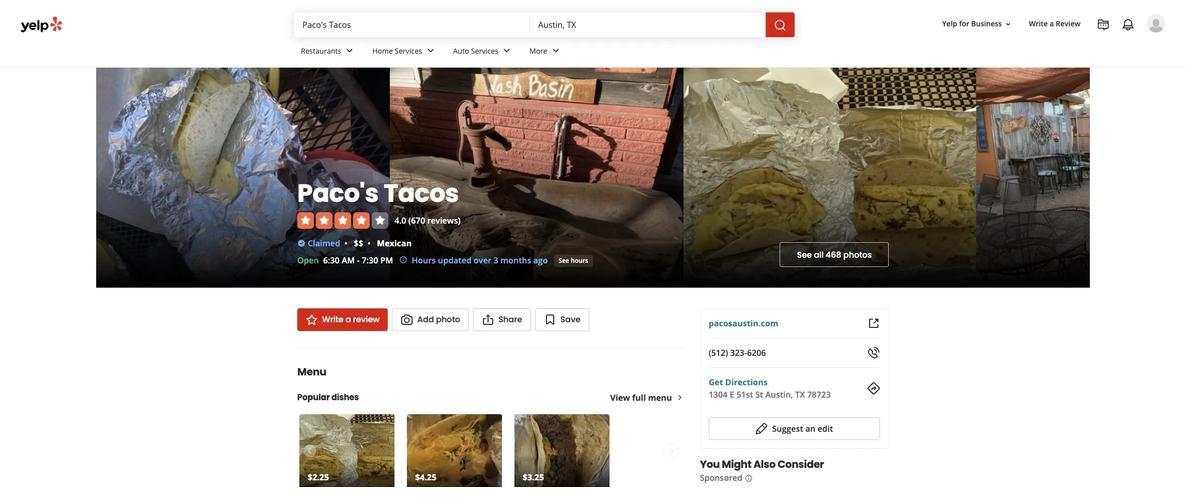 Task type: vqa. For each thing, say whether or not it's contained in the screenshot.
Barbacoa Taco image
yes



Task type: locate. For each thing, give the bounding box(es) containing it.
$4.25
[[415, 472, 437, 484]]

1 horizontal spatial a
[[1050, 19, 1055, 29]]

services right home
[[395, 46, 422, 56]]

16 info v2 image right pm
[[400, 256, 408, 264]]

0 vertical spatial a
[[1050, 19, 1055, 29]]

write left review
[[1030, 19, 1049, 29]]

None field
[[303, 19, 522, 31], [539, 19, 758, 31]]

24 chevron down v2 image right more
[[550, 45, 562, 57]]

write
[[1030, 19, 1049, 29], [322, 314, 344, 326]]

$3.25
[[523, 472, 544, 484]]

16 info v2 image down might
[[745, 475, 753, 483]]

14 chevron right outline image
[[677, 395, 684, 402]]

24 chevron down v2 image for auto services
[[501, 45, 513, 57]]

16 info v2 image
[[400, 256, 408, 264], [745, 475, 753, 483]]

24 chevron down v2 image inside auto services link
[[501, 45, 513, 57]]

1 horizontal spatial none field
[[539, 19, 758, 31]]

1 horizontal spatial write
[[1030, 19, 1049, 29]]

e
[[730, 390, 735, 401]]

home
[[373, 46, 393, 56]]

4.0 (670 reviews)
[[395, 215, 461, 227]]

more link
[[522, 37, 570, 67]]

1 vertical spatial 16 info v2 image
[[745, 475, 753, 483]]

see left "hours"
[[559, 256, 570, 265]]

breakfast taco image
[[300, 415, 395, 488]]

write a review link
[[1025, 15, 1085, 33]]

photo of paco's tacos - austin, tx, us. breakfast tacos: egg and potato, egg and veggie chorizo image
[[684, 68, 977, 288]]

0 horizontal spatial write
[[322, 314, 344, 326]]

yelp for business button
[[939, 15, 1017, 33]]

also
[[754, 458, 776, 472]]

menu element
[[281, 348, 700, 488]]

months
[[501, 255, 532, 266]]

see left all
[[797, 249, 812, 261]]

business
[[972, 19, 1003, 29]]

pacosaustin.com
[[709, 318, 779, 330]]

write a review link
[[297, 309, 388, 332]]

(512)
[[709, 348, 729, 359]]

0 vertical spatial 16 info v2 image
[[400, 256, 408, 264]]

directions
[[726, 377, 768, 389]]

a for review
[[1050, 19, 1055, 29]]

edit
[[818, 424, 834, 435]]

get directions link
[[709, 377, 768, 389]]

24 chevron down v2 image right restaurants
[[344, 45, 356, 57]]

paco's
[[297, 176, 379, 211]]

pm
[[381, 255, 393, 266]]

7:30
[[362, 255, 378, 266]]

write a review
[[322, 314, 380, 326]]

st
[[756, 390, 764, 401]]

projects image
[[1098, 19, 1110, 31]]

hours
[[571, 256, 589, 265]]

51st
[[737, 390, 754, 401]]

24 chevron down v2 image right auto services
[[501, 45, 513, 57]]

0 horizontal spatial 16 info v2 image
[[400, 256, 408, 264]]

view full menu
[[611, 393, 672, 404]]

4 star rating image
[[297, 213, 389, 229]]

suggest an edit
[[773, 424, 834, 435]]

$3.25 link
[[515, 415, 610, 488]]

search image
[[774, 19, 787, 31]]

16 info v2 image inside info alert
[[400, 256, 408, 264]]

get directions 1304 e 51st st austin, tx 78723
[[709, 377, 831, 401]]

24 chevron down v2 image
[[344, 45, 356, 57], [425, 45, 437, 57], [501, 45, 513, 57], [550, 45, 562, 57]]

1 horizontal spatial 16 info v2 image
[[745, 475, 753, 483]]

0 horizontal spatial none field
[[303, 19, 522, 31]]

24 share v2 image
[[482, 314, 495, 326]]

3 24 chevron down v2 image from the left
[[501, 45, 513, 57]]

hours updated over 3 months ago
[[412, 255, 548, 266]]

sponsored
[[700, 473, 743, 484]]

1 24 chevron down v2 image from the left
[[344, 45, 356, 57]]

6206
[[748, 348, 766, 359]]

24 chevron down v2 image inside more link
[[550, 45, 562, 57]]

-
[[357, 255, 360, 266]]

services
[[395, 46, 422, 56], [471, 46, 499, 56]]

menu
[[648, 393, 672, 404]]

0 horizontal spatial services
[[395, 46, 422, 56]]

0 horizontal spatial a
[[346, 314, 351, 326]]

view
[[611, 393, 630, 404]]

pacosaustin.com link
[[709, 318, 779, 330]]

review
[[353, 314, 380, 326]]

4 24 chevron down v2 image from the left
[[550, 45, 562, 57]]

0 vertical spatial write
[[1030, 19, 1049, 29]]

323-
[[731, 348, 748, 359]]

services inside auto services link
[[471, 46, 499, 56]]

mexican link
[[377, 238, 412, 249]]

1 vertical spatial write
[[322, 314, 344, 326]]

16 claim filled v2 image
[[297, 240, 306, 248]]

24 pencil v2 image
[[756, 423, 769, 436]]

1 services from the left
[[395, 46, 422, 56]]

home services link
[[364, 37, 445, 67]]

full
[[633, 393, 646, 404]]

open
[[297, 255, 319, 266]]

services for auto services
[[471, 46, 499, 56]]

you might also consider
[[700, 458, 825, 472]]

6:30
[[323, 255, 340, 266]]

2 none field from the left
[[539, 19, 758, 31]]

see all 468 photos link
[[780, 243, 889, 267]]

24 chevron down v2 image inside home services link
[[425, 45, 437, 57]]

1 horizontal spatial services
[[471, 46, 499, 56]]

get
[[709, 377, 724, 389]]

menu
[[297, 365, 326, 380]]

a
[[1050, 19, 1055, 29], [346, 314, 351, 326]]

1 vertical spatial a
[[346, 314, 351, 326]]

services right the auto
[[471, 46, 499, 56]]

2 services from the left
[[471, 46, 499, 56]]

24 chevron down v2 image inside restaurants link
[[344, 45, 356, 57]]

you
[[700, 458, 720, 472]]

view full menu link
[[611, 393, 684, 404]]

barbacoa taco image
[[515, 415, 610, 488]]

Near text field
[[539, 19, 758, 31]]

dishes
[[332, 392, 359, 404]]

2 24 chevron down v2 image from the left
[[425, 45, 437, 57]]

1 horizontal spatial see
[[797, 249, 812, 261]]

mexican
[[377, 238, 412, 249]]

24 chevron down v2 image left the auto
[[425, 45, 437, 57]]

auto services link
[[445, 37, 522, 67]]

(512) 323-6206
[[709, 348, 766, 359]]

none field find
[[303, 19, 522, 31]]

None search field
[[294, 12, 797, 37]]

write right "24 star v2" icon at left
[[322, 314, 344, 326]]

write inside user actions element
[[1030, 19, 1049, 29]]

auto services
[[453, 46, 499, 56]]

0 horizontal spatial see
[[559, 256, 570, 265]]

1 none field from the left
[[303, 19, 522, 31]]

services inside home services link
[[395, 46, 422, 56]]

add photo
[[418, 314, 460, 326]]

see all 468 photos
[[797, 249, 872, 261]]

see
[[797, 249, 812, 261], [559, 256, 570, 265]]



Task type: describe. For each thing, give the bounding box(es) containing it.
24 save outline v2 image
[[544, 314, 557, 326]]

paco's tacos
[[297, 176, 459, 211]]

(670
[[409, 215, 425, 227]]

bjord u. image
[[1147, 14, 1166, 33]]

popular dishes
[[297, 392, 359, 404]]

add photo link
[[392, 309, 469, 332]]

photo
[[436, 314, 460, 326]]

review
[[1056, 19, 1081, 29]]

am
[[342, 255, 355, 266]]

business categories element
[[293, 37, 1166, 67]]

$$
[[354, 238, 363, 249]]

austin,
[[766, 390, 794, 401]]

ago
[[534, 255, 548, 266]]

next image
[[666, 445, 677, 458]]

photo of paco's tacos - austin, tx, us. cool texas touches image
[[390, 68, 684, 288]]

home services
[[373, 46, 422, 56]]

restaurants
[[301, 46, 342, 56]]

more
[[530, 46, 548, 56]]

24 star v2 image
[[306, 314, 318, 326]]

4.0
[[395, 215, 406, 227]]

photo of paco's tacos - austin, tx, us. empty patio space image
[[977, 68, 1187, 288]]

Find text field
[[303, 19, 522, 31]]

photo of paco's tacos - austin, tx, us. image
[[96, 68, 390, 288]]

write a review
[[1030, 19, 1081, 29]]

suggest
[[773, 424, 804, 435]]

yelp
[[943, 19, 958, 29]]

1304
[[709, 390, 728, 401]]

24 chevron down v2 image for home services
[[425, 45, 437, 57]]

78723
[[808, 390, 831, 401]]

auto
[[453, 46, 469, 56]]

none field near
[[539, 19, 758, 31]]

share
[[499, 314, 522, 326]]

for
[[960, 19, 970, 29]]

gringo taco image
[[407, 415, 502, 488]]

see for see all 468 photos
[[797, 249, 812, 261]]

restaurants link
[[293, 37, 364, 67]]

updated
[[438, 255, 472, 266]]

24 phone v2 image
[[868, 347, 881, 360]]

info alert
[[400, 255, 548, 267]]

24 chevron down v2 image for more
[[550, 45, 562, 57]]

see hours link
[[554, 255, 593, 267]]

hours
[[412, 255, 436, 266]]

24 directions v2 image
[[868, 383, 881, 395]]

save button
[[535, 309, 590, 332]]

a for review
[[346, 314, 351, 326]]

see hours
[[559, 256, 589, 265]]

open 6:30 am - 7:30 pm
[[297, 255, 393, 266]]

24 external link v2 image
[[868, 318, 881, 330]]

popular
[[297, 392, 330, 404]]

(670 reviews) link
[[409, 215, 461, 227]]

consider
[[778, 458, 825, 472]]

photos
[[844, 249, 872, 261]]

suggest an edit button
[[709, 418, 881, 441]]

$4.25 link
[[407, 415, 502, 488]]

user actions element
[[935, 13, 1181, 77]]

tacos
[[384, 176, 459, 211]]

add
[[418, 314, 434, 326]]

over
[[474, 255, 492, 266]]

write for write a review
[[322, 314, 344, 326]]

tx
[[796, 390, 806, 401]]

notifications image
[[1123, 19, 1135, 31]]

468
[[826, 249, 842, 261]]

$2.25 link
[[300, 415, 395, 488]]

yelp for business
[[943, 19, 1003, 29]]

24 camera v2 image
[[401, 314, 413, 326]]

reviews)
[[428, 215, 461, 227]]

might
[[722, 458, 752, 472]]

previous image
[[304, 445, 315, 458]]

all
[[814, 249, 824, 261]]

write for write a review
[[1030, 19, 1049, 29]]

24 chevron down v2 image for restaurants
[[344, 45, 356, 57]]

3
[[494, 255, 499, 266]]

claimed
[[308, 238, 340, 249]]

16 chevron down v2 image
[[1005, 20, 1013, 28]]

save
[[561, 314, 581, 326]]

an
[[806, 424, 816, 435]]

share button
[[473, 309, 531, 332]]

see for see hours
[[559, 256, 570, 265]]

services for home services
[[395, 46, 422, 56]]

$2.25
[[308, 472, 329, 484]]



